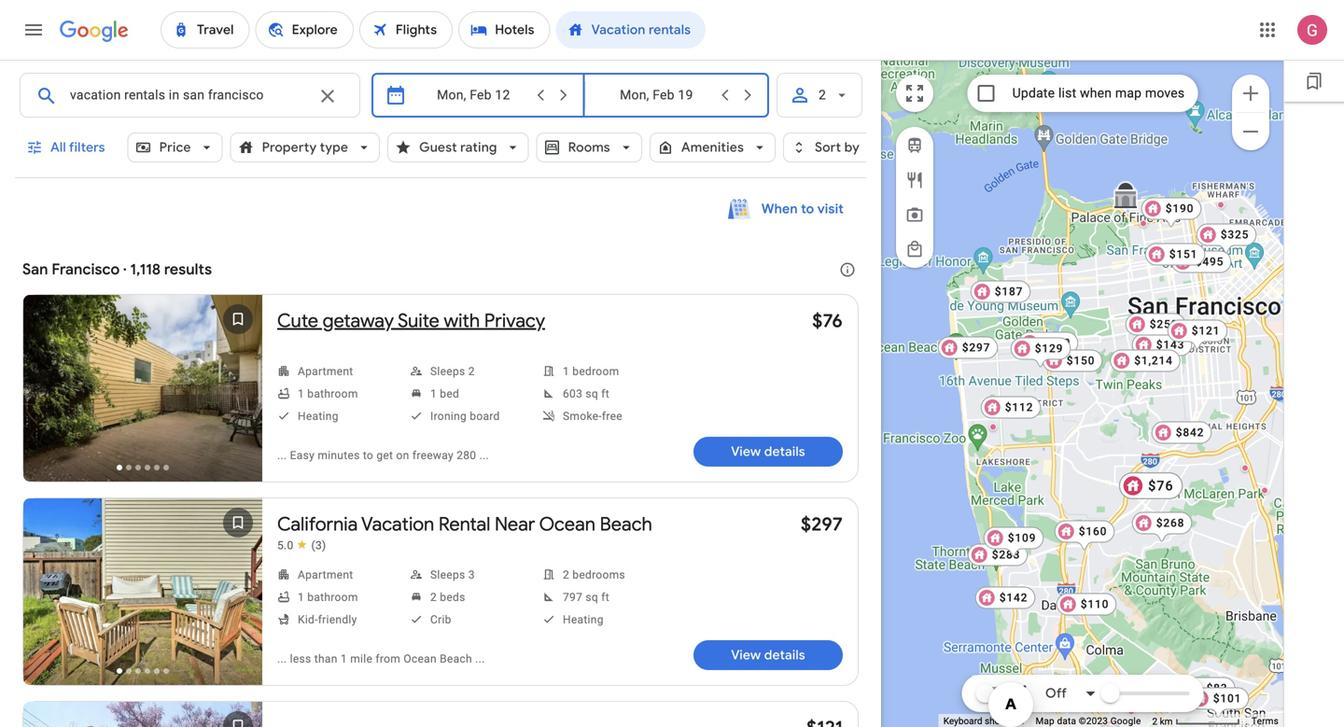 Task type: locate. For each thing, give the bounding box(es) containing it.
1 details from the top
[[764, 443, 806, 460]]

1 vertical spatial $76 link
[[1119, 473, 1183, 499]]

0 horizontal spatial $297 link
[[801, 513, 843, 536]]

$129 link
[[1011, 338, 1071, 369]]

2 view details from the top
[[731, 647, 806, 664]]

$110 link
[[1057, 593, 1117, 616]]

2 next image from the top
[[216, 573, 260, 618]]

1 horizontal spatial $297 link
[[938, 337, 998, 359]]

Check-out text field
[[600, 74, 713, 117]]

$283 link
[[968, 544, 1028, 566]]

sunny side bayview heights image
[[1261, 487, 1269, 494]]

1 vertical spatial next image
[[216, 573, 260, 618]]

photo 1 image for $297
[[23, 499, 262, 685]]

list
[[1059, 85, 1077, 101]]

1 view details link from the top
[[694, 437, 843, 467]]

$83 link
[[1183, 677, 1236, 709]]

luxostays | ! modern 3b #king bed #sfo#family image
[[1128, 708, 1135, 716]]

2 view details button from the top
[[694, 640, 843, 670]]

$76 link
[[813, 309, 843, 333], [1119, 473, 1183, 499]]

francisco · 1,118
[[52, 260, 161, 279]]

1 vertical spatial photo 1 image
[[23, 499, 262, 685]]

main menu image
[[22, 19, 45, 41]]

details for second view details link
[[764, 647, 806, 664]]

pet friendly north beach apartment with roof deck image
[[1217, 201, 1225, 209]]

$76 down the learn more about these results icon
[[813, 309, 843, 333]]

amenities
[[681, 139, 744, 156]]

amenities button
[[650, 125, 776, 170]]

filters form
[[15, 60, 892, 189]]

1 next image from the top
[[216, 370, 260, 415]]

(3)
[[311, 539, 326, 552]]

0 vertical spatial view details
[[731, 443, 806, 460]]

$297 link
[[938, 337, 998, 359], [801, 513, 843, 536]]

$325
[[1221, 228, 1249, 241]]

2 view from the top
[[731, 647, 761, 664]]

$134 link
[[1137, 329, 1197, 352]]

$450 link
[[1018, 332, 1079, 354]]

0 vertical spatial view details button
[[694, 437, 843, 467]]

1 vertical spatial view
[[731, 647, 761, 664]]

save - to collection image
[[216, 704, 260, 727]]

$76 link down the learn more about these results icon
[[813, 309, 843, 333]]

1 view details button from the top
[[694, 437, 843, 467]]

$151
[[1170, 248, 1198, 261]]

0 vertical spatial photo 1 image
[[20, 292, 266, 485]]

next image down 'save california vacation rental near ocean beach to collection' image
[[216, 573, 260, 618]]

1 vertical spatial view details link
[[694, 640, 843, 670]]

0 vertical spatial view details link
[[694, 437, 843, 467]]

data
[[1057, 716, 1077, 727]]

$1,214
[[1135, 354, 1173, 367]]

$109
[[1008, 532, 1037, 545]]

$76 link up $268
[[1119, 473, 1183, 499]]

price button
[[128, 125, 223, 170]]

update
[[1013, 85, 1055, 101]]

0 vertical spatial view
[[731, 443, 761, 460]]

0 vertical spatial $76
[[813, 309, 843, 333]]

update list when map moves
[[1013, 85, 1185, 101]]

view details button
[[694, 437, 843, 467], [694, 640, 843, 670]]

when
[[762, 201, 798, 218]]

details
[[764, 443, 806, 460], [764, 647, 806, 664]]

shortcuts
[[985, 716, 1025, 727]]

1 vertical spatial $297
[[801, 513, 843, 536]]

1 vertical spatial view details
[[731, 647, 806, 664]]

map
[[1116, 85, 1142, 101]]

view
[[731, 443, 761, 460], [731, 647, 761, 664]]

next image for $297
[[216, 573, 260, 618]]

next image down save cute getaway suite with privacy to collection icon
[[216, 370, 260, 415]]

when
[[1080, 85, 1112, 101]]

1 vertical spatial view details button
[[694, 640, 843, 670]]

keyboard
[[944, 716, 983, 727]]

$187
[[995, 285, 1024, 298]]

terms
[[1252, 716, 1279, 727]]

view larger map image
[[904, 82, 926, 105]]

view details for view details button related to second view details link
[[731, 647, 806, 664]]

$76
[[813, 309, 843, 333], [1148, 478, 1174, 494]]

$187 link
[[971, 281, 1031, 303]]

next image
[[216, 370, 260, 415], [216, 573, 260, 618]]

back image
[[25, 573, 70, 618]]

$142
[[1000, 591, 1028, 605]]

0 vertical spatial details
[[764, 443, 806, 460]]

1 view details from the top
[[731, 443, 806, 460]]

1 view from the top
[[731, 443, 761, 460]]

property
[[262, 139, 317, 156]]

private 3br/2ba/hot tub/pet friendly next to ocean beach image
[[990, 423, 997, 431]]

$297
[[962, 341, 991, 354], [801, 513, 843, 536]]

$1,214 link
[[1110, 350, 1181, 372]]

$143 link
[[1132, 334, 1193, 356]]

Search for places, hotels and more text field
[[69, 74, 305, 117]]

all
[[50, 139, 66, 156]]

$325 link
[[1197, 224, 1257, 255]]

0 vertical spatial $297
[[962, 341, 991, 354]]

cavallo point - historic king room image
[[1037, 96, 1045, 103]]

google
[[1111, 716, 1141, 727]]

view details
[[731, 443, 806, 460], [731, 647, 806, 664]]

1 horizontal spatial $76
[[1148, 478, 1174, 494]]

©2023
[[1079, 716, 1108, 727]]

save cute getaway suite with privacy to collection image
[[216, 297, 260, 342]]

5.0
[[277, 539, 294, 552]]

1 horizontal spatial $76 link
[[1119, 473, 1183, 499]]

moves
[[1145, 85, 1185, 101]]

0 horizontal spatial $297
[[801, 513, 843, 536]]

$76 up $268
[[1148, 478, 1174, 494]]

$121 link
[[1168, 320, 1228, 352]]

san francisco · 1,118 results
[[22, 260, 212, 279]]

photos list
[[20, 292, 266, 500], [23, 499, 262, 704], [23, 702, 262, 727]]

filters
[[69, 139, 105, 156]]

0 vertical spatial next image
[[216, 370, 260, 415]]

all filters
[[50, 139, 105, 156]]

rooms button
[[536, 125, 642, 170]]

off
[[1046, 685, 1067, 702]]

1 horizontal spatial $297
[[962, 341, 991, 354]]

keyboard shortcuts button
[[944, 715, 1025, 727]]

save california vacation rental near ocean beach to collection image
[[216, 500, 260, 545]]

2 details from the top
[[764, 647, 806, 664]]

1 vertical spatial details
[[764, 647, 806, 664]]

0 horizontal spatial $76 link
[[813, 309, 843, 333]]

photo 1 image
[[20, 292, 266, 485], [23, 499, 262, 685], [23, 702, 262, 727]]

$101
[[1214, 692, 1242, 705]]



Task type: vqa. For each thing, say whether or not it's contained in the screenshot.
Nonstop related to 2 hr 23 min
no



Task type: describe. For each thing, give the bounding box(es) containing it.
map data ©2023 google
[[1036, 716, 1141, 727]]

rooms
[[568, 139, 610, 156]]

$110
[[1081, 598, 1109, 611]]

$142 link
[[975, 587, 1036, 609]]

back image
[[25, 370, 70, 415]]

guest rating button
[[388, 125, 529, 170]]

sort
[[815, 139, 841, 156]]

terms link
[[1252, 716, 1279, 727]]

2
[[819, 87, 826, 103]]

2 button
[[777, 73, 863, 118]]

details for first view details link from the top
[[764, 443, 806, 460]]

$112
[[1005, 401, 1034, 414]]

Check-in text field
[[418, 74, 529, 117]]

$268 link
[[1132, 512, 1193, 544]]

0 vertical spatial $76 link
[[813, 309, 843, 333]]

to
[[801, 201, 815, 218]]

$129
[[1035, 342, 1064, 355]]

price
[[159, 139, 191, 156]]

when to visit button
[[717, 191, 855, 227]]

$134
[[1161, 334, 1190, 347]]

$190
[[1166, 202, 1194, 215]]

$143
[[1157, 338, 1185, 352]]

$150
[[1067, 354, 1095, 367]]

when to visit
[[762, 201, 844, 218]]

$495 link
[[1172, 251, 1232, 273]]

rating
[[460, 139, 497, 156]]

property type
[[262, 139, 348, 156]]

0 vertical spatial $297 link
[[938, 337, 998, 359]]

2 view details link from the top
[[694, 640, 843, 670]]

$250
[[1150, 318, 1179, 331]]

off button
[[1012, 671, 1103, 716]]

0 horizontal spatial $76
[[813, 309, 843, 333]]

results
[[164, 260, 212, 279]]

1 vertical spatial $76
[[1148, 478, 1174, 494]]

$112 link
[[981, 396, 1041, 419]]

$151 link
[[1145, 243, 1206, 266]]

type
[[320, 139, 348, 156]]

lombard  cow hollow modern & chic condo-walk score 98 image
[[1140, 220, 1147, 227]]

zoom in map image
[[1240, 82, 1262, 104]]

clear image
[[316, 85, 339, 107]]

5 out of 5 stars from 3 reviews image
[[277, 538, 326, 553]]

photo 1 image for $76
[[20, 292, 266, 485]]

inviting & modern - garage/kitchen/family friendly - 3b/2ba - 12 min sf/o image
[[1099, 598, 1106, 605]]

$150 link
[[1043, 350, 1103, 372]]

zoom out map image
[[1240, 120, 1262, 143]]

view for second view details link
[[731, 647, 761, 664]]

2 vertical spatial photo 1 image
[[23, 702, 262, 727]]

$160
[[1079, 525, 1108, 538]]

pet friendly beautiful 2br condo overlooking san francisco bay image
[[1191, 197, 1199, 205]]

property type button
[[230, 125, 380, 170]]

view details for view details button corresponding to first view details link from the top
[[731, 443, 806, 460]]

sort by button
[[783, 125, 892, 170]]

$450
[[1043, 337, 1071, 350]]

view details button for first view details link from the top
[[694, 437, 843, 467]]

$83
[[1207, 682, 1228, 695]]

by
[[845, 139, 860, 156]]

view details button for second view details link
[[694, 640, 843, 670]]

$268
[[1157, 517, 1185, 530]]

guest rating
[[419, 139, 497, 156]]

photos list for $76
[[20, 292, 266, 500]]

$121
[[1192, 324, 1221, 338]]

map region
[[881, 60, 1285, 727]]

all filters button
[[15, 125, 120, 170]]

visit
[[818, 201, 844, 218]]

san
[[22, 260, 48, 279]]

$842
[[1176, 426, 1205, 439]]

sort by
[[815, 139, 860, 156]]

$160 link
[[1055, 521, 1115, 552]]

$109 link
[[984, 527, 1044, 559]]

$297 inside $297 link
[[962, 341, 991, 354]]

next image for $76
[[216, 370, 260, 415]]

learn more about these results image
[[825, 247, 870, 292]]

$495
[[1196, 255, 1224, 268]]

$250 link
[[1126, 313, 1186, 336]]

$190 link
[[1142, 197, 1202, 229]]

guest
[[419, 139, 457, 156]]

1 vertical spatial $297 link
[[801, 513, 843, 536]]

$283
[[992, 549, 1021, 562]]

girard apartment - family apartment image
[[1242, 464, 1249, 472]]

map
[[1036, 716, 1055, 727]]

$101 link
[[1189, 688, 1249, 719]]

$842 link
[[1152, 422, 1212, 444]]

keyboard shortcuts
[[944, 716, 1025, 727]]

view for first view details link from the top
[[731, 443, 761, 460]]

photos list for $297
[[23, 499, 262, 704]]



